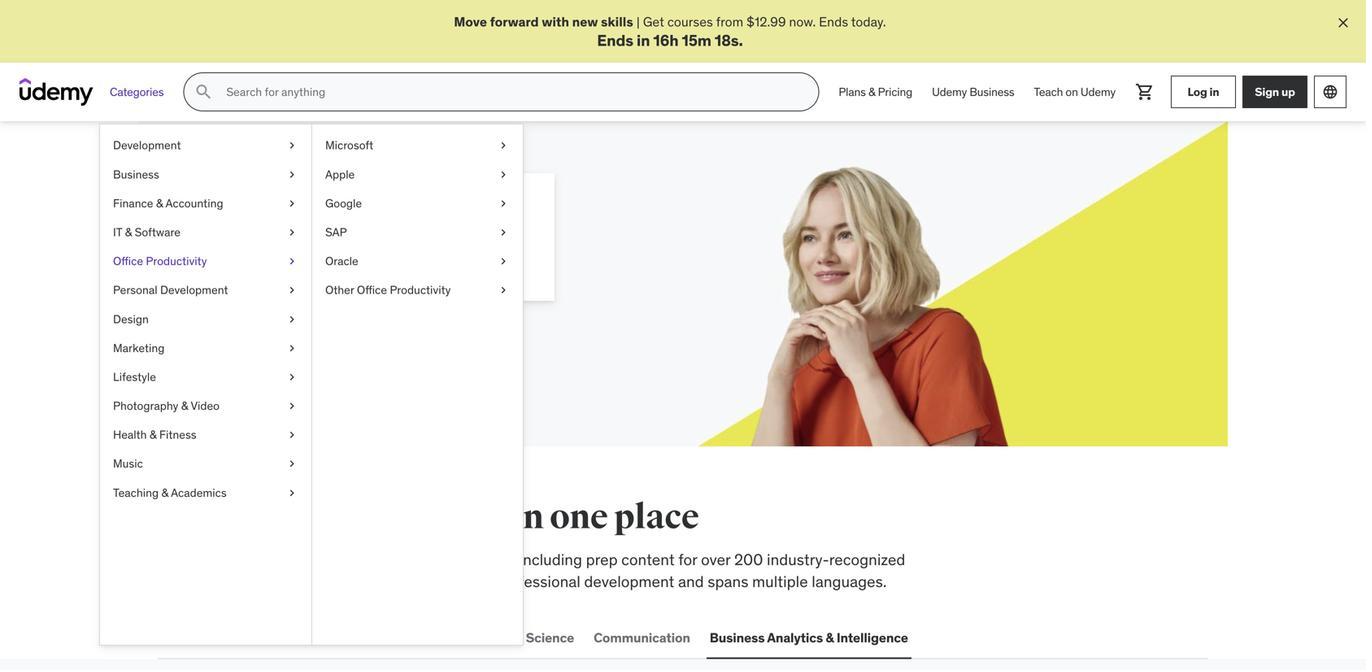 Task type: describe. For each thing, give the bounding box(es) containing it.
academics
[[171, 485, 227, 500]]

office inside 'link'
[[357, 283, 387, 297]]

critical
[[223, 550, 270, 569]]

future
[[401, 192, 480, 226]]

xsmall image for music
[[285, 456, 298, 472]]

close image
[[1335, 15, 1352, 31]]

business link
[[100, 160, 311, 189]]

teach
[[1034, 84, 1063, 99]]

lifestyle link
[[100, 363, 311, 392]]

expand
[[216, 232, 260, 249]]

0 vertical spatial business
[[970, 84, 1014, 99]]

science
[[526, 629, 574, 646]]

& for fitness
[[150, 427, 157, 442]]

data science button
[[491, 618, 577, 657]]

marketing link
[[100, 334, 311, 363]]

content
[[621, 550, 675, 569]]

udemy image
[[20, 78, 94, 106]]

potential
[[291, 232, 343, 249]]

0 horizontal spatial for
[[294, 192, 332, 226]]

plans & pricing
[[839, 84, 912, 99]]

now.
[[789, 13, 816, 30]]

microsoft link
[[312, 131, 523, 160]]

1 vertical spatial your
[[263, 232, 288, 249]]

personal development link
[[100, 276, 311, 305]]

1 as from the left
[[445, 232, 458, 249]]

2 vertical spatial in
[[512, 496, 544, 538]]

xsmall image for other office productivity
[[497, 282, 510, 298]]

16h 15m 18s
[[653, 30, 739, 50]]

xsmall image for health & fitness
[[285, 427, 298, 443]]

teaching
[[113, 485, 159, 500]]

well-
[[401, 571, 435, 591]]

up
[[1282, 84, 1295, 99]]

topics,
[[470, 550, 516, 569]]

certifications
[[306, 629, 388, 646]]

skills for your future expand your potential with a course for as little as $12.99. sale ends today.
[[216, 192, 504, 267]]

business for business analytics & intelligence
[[710, 629, 765, 646]]

languages.
[[812, 571, 887, 591]]

xsmall image for marketing
[[285, 340, 298, 356]]

need
[[428, 496, 506, 538]]

xsmall image for google
[[497, 195, 510, 211]]

one
[[550, 496, 608, 538]]

data
[[495, 629, 523, 646]]

catalog
[[281, 571, 332, 591]]

development link
[[100, 131, 311, 160]]

data science
[[495, 629, 574, 646]]

covering critical workplace skills to technical topics, including prep content for over 200 industry-recognized certifications, our catalog supports well-rounded professional development and spans multiple languages.
[[158, 550, 905, 591]]

teach on udemy link
[[1024, 73, 1125, 112]]

analytics
[[767, 629, 823, 646]]

xsmall image for microsoft
[[497, 138, 510, 154]]

sap link
[[312, 218, 523, 247]]

you
[[363, 496, 422, 538]]

other office productivity
[[325, 283, 451, 297]]

software
[[135, 225, 181, 239]]

new
[[572, 13, 598, 30]]

submit search image
[[194, 82, 213, 102]]

|
[[636, 13, 640, 30]]

health
[[113, 427, 147, 442]]

& for accounting
[[156, 196, 163, 211]]

the
[[212, 496, 263, 538]]

2 udemy from the left
[[1081, 84, 1116, 99]]

course
[[384, 232, 423, 249]]

productivity inside 'link'
[[390, 283, 451, 297]]

oracle
[[325, 254, 358, 268]]

other
[[325, 283, 354, 297]]

design link
[[100, 305, 311, 334]]

plans
[[839, 84, 866, 99]]

leadership
[[408, 629, 475, 646]]

music
[[113, 456, 143, 471]]

professional
[[496, 571, 580, 591]]

0 horizontal spatial office
[[113, 254, 143, 268]]

communication
[[594, 629, 690, 646]]

xsmall image for lifestyle
[[285, 369, 298, 385]]

xsmall image for oracle
[[497, 253, 510, 269]]

photography
[[113, 398, 178, 413]]

accounting
[[165, 196, 223, 211]]

in inside move forward with new skills | get courses from $12.99 now. ends today. ends in 16h 15m 18s .
[[637, 30, 650, 50]]

forward
[[490, 13, 539, 30]]

skills inside move forward with new skills | get courses from $12.99 now. ends today. ends in 16h 15m 18s .
[[601, 13, 633, 30]]

xsmall image for apple
[[497, 167, 510, 182]]

supports
[[336, 571, 397, 591]]

udemy business link
[[922, 73, 1024, 112]]

multiple
[[752, 571, 808, 591]]

log in link
[[1171, 76, 1236, 108]]

a
[[374, 232, 381, 249]]

lifestyle
[[113, 370, 156, 384]]

1 horizontal spatial ends
[[819, 13, 848, 30]]

office productivity
[[113, 254, 207, 268]]

rounded
[[435, 571, 492, 591]]

today. inside skills for your future expand your potential with a course for as little as $12.99. sale ends today.
[[321, 251, 356, 267]]

spans
[[708, 571, 749, 591]]

choose a language image
[[1322, 84, 1339, 100]]

sap
[[325, 225, 347, 239]]

xsmall image for finance & accounting
[[285, 195, 298, 211]]

and
[[678, 571, 704, 591]]



Task type: locate. For each thing, give the bounding box(es) containing it.
it & software link
[[100, 218, 311, 247]]

office up personal
[[113, 254, 143, 268]]

finance & accounting link
[[100, 189, 311, 218]]

today. right now.
[[851, 13, 886, 30]]

0 vertical spatial with
[[542, 13, 569, 30]]

little
[[461, 232, 487, 249]]

in right the 'log'
[[1210, 84, 1219, 99]]

& for academics
[[161, 485, 168, 500]]

skills up supports
[[348, 550, 383, 569]]

it inside button
[[292, 629, 303, 646]]

it certifications
[[292, 629, 388, 646]]

business down spans
[[710, 629, 765, 646]]

2 horizontal spatial for
[[678, 550, 697, 569]]

xsmall image inside teaching & academics link
[[285, 485, 298, 501]]

finance & accounting
[[113, 196, 223, 211]]

skills inside the covering critical workplace skills to technical topics, including prep content for over 200 industry-recognized certifications, our catalog supports well-rounded professional development and spans multiple languages.
[[348, 550, 383, 569]]

with
[[542, 13, 569, 30], [346, 232, 371, 249]]

0 horizontal spatial as
[[445, 232, 458, 249]]

& for video
[[181, 398, 188, 413]]

2 as from the left
[[491, 232, 504, 249]]

for for your
[[426, 232, 442, 249]]

xsmall image inside design link
[[285, 311, 298, 327]]

xsmall image inside office productivity link
[[285, 253, 298, 269]]

for right course
[[426, 232, 442, 249]]

& right finance
[[156, 196, 163, 211]]

& right analytics
[[826, 629, 834, 646]]

sale
[[262, 251, 287, 267]]

1 horizontal spatial business
[[710, 629, 765, 646]]

xsmall image
[[285, 138, 298, 154], [497, 138, 510, 154], [285, 195, 298, 211], [285, 282, 298, 298], [497, 282, 510, 298], [285, 340, 298, 356], [285, 456, 298, 472]]

finance
[[113, 196, 153, 211]]

development
[[113, 138, 181, 153], [160, 283, 228, 297], [191, 629, 272, 646]]

development down categories dropdown button
[[113, 138, 181, 153]]

it left certifications
[[292, 629, 303, 646]]

skills
[[601, 13, 633, 30], [269, 496, 357, 538], [348, 550, 383, 569]]

& left video
[[181, 398, 188, 413]]

2 horizontal spatial in
[[1210, 84, 1219, 99]]

office
[[113, 254, 143, 268], [357, 283, 387, 297]]

personal development
[[113, 283, 228, 297]]

xsmall image inside "sap" link
[[497, 224, 510, 240]]

$12.99.
[[216, 251, 259, 267]]

skills left the |
[[601, 13, 633, 30]]

1 horizontal spatial in
[[637, 30, 650, 50]]

business inside 'button'
[[710, 629, 765, 646]]

get
[[643, 13, 664, 30]]

communication button
[[590, 618, 693, 657]]

ends
[[290, 251, 319, 267]]

1 vertical spatial business
[[113, 167, 159, 182]]

0 horizontal spatial productivity
[[146, 254, 207, 268]]

2 vertical spatial for
[[678, 550, 697, 569]]

business left the teach
[[970, 84, 1014, 99]]

for up and on the bottom
[[678, 550, 697, 569]]

2 vertical spatial development
[[191, 629, 272, 646]]

0 vertical spatial development
[[113, 138, 181, 153]]

your up 'sale' on the left top of the page
[[263, 232, 288, 249]]

0 vertical spatial for
[[294, 192, 332, 226]]

xsmall image inside 'marketing' link
[[285, 340, 298, 356]]

udemy
[[932, 84, 967, 99], [1081, 84, 1116, 99]]

prep
[[586, 550, 618, 569]]

with left the 'a'
[[346, 232, 371, 249]]

xsmall image inside other office productivity 'link'
[[497, 282, 510, 298]]

0 vertical spatial office
[[113, 254, 143, 268]]

xsmall image inside lifestyle link
[[285, 369, 298, 385]]

today. down the sap
[[321, 251, 356, 267]]

xsmall image for teaching & academics
[[285, 485, 298, 501]]

& right teaching
[[161, 485, 168, 500]]

xsmall image for business
[[285, 167, 298, 182]]

it
[[113, 225, 122, 239], [292, 629, 303, 646]]

0 horizontal spatial udemy
[[932, 84, 967, 99]]

on
[[1066, 84, 1078, 99]]

in down the |
[[637, 30, 650, 50]]

apple
[[325, 167, 355, 182]]

music link
[[100, 449, 311, 478]]

1 vertical spatial development
[[160, 283, 228, 297]]

1 horizontal spatial your
[[337, 192, 396, 226]]

xsmall image inside development link
[[285, 138, 298, 154]]

development
[[584, 571, 674, 591]]

2 vertical spatial skills
[[348, 550, 383, 569]]

business
[[970, 84, 1014, 99], [113, 167, 159, 182], [710, 629, 765, 646]]

development for web
[[191, 629, 272, 646]]

your
[[337, 192, 396, 226], [263, 232, 288, 249]]

1 vertical spatial for
[[426, 232, 442, 249]]

recognized
[[829, 550, 905, 569]]

& right health
[[150, 427, 157, 442]]

sign
[[1255, 84, 1279, 99]]

& left software
[[125, 225, 132, 239]]

categories button
[[100, 73, 173, 112]]

development for personal
[[160, 283, 228, 297]]

1 vertical spatial office
[[357, 283, 387, 297]]

xsmall image inside finance & accounting 'link'
[[285, 195, 298, 211]]

1 horizontal spatial productivity
[[390, 283, 451, 297]]

google
[[325, 196, 362, 211]]

xsmall image inside the microsoft link
[[497, 138, 510, 154]]

oracle link
[[312, 247, 523, 276]]

it & software
[[113, 225, 181, 239]]

courses
[[667, 13, 713, 30]]

web development button
[[158, 618, 276, 657]]

as left the little
[[445, 232, 458, 249]]

leadership button
[[405, 618, 478, 657]]

Search for anything text field
[[223, 78, 799, 106]]

teach on udemy
[[1034, 84, 1116, 99]]

sign up
[[1255, 84, 1295, 99]]

with inside skills for your future expand your potential with a course for as little as $12.99. sale ends today.
[[346, 232, 371, 249]]

udemy right "pricing"
[[932, 84, 967, 99]]

development inside button
[[191, 629, 272, 646]]

teaching & academics link
[[100, 478, 311, 507]]

0 vertical spatial today.
[[851, 13, 886, 30]]

xsmall image inside personal development link
[[285, 282, 298, 298]]

plans & pricing link
[[829, 73, 922, 112]]

it down finance
[[113, 225, 122, 239]]

0 horizontal spatial with
[[346, 232, 371, 249]]

0 vertical spatial productivity
[[146, 254, 207, 268]]

health & fitness
[[113, 427, 196, 442]]

200
[[734, 550, 763, 569]]

1 vertical spatial with
[[346, 232, 371, 249]]

office right other at left top
[[357, 283, 387, 297]]

for inside the covering critical workplace skills to technical topics, including prep content for over 200 industry-recognized certifications, our catalog supports well-rounded professional development and spans multiple languages.
[[678, 550, 697, 569]]

1 horizontal spatial as
[[491, 232, 504, 249]]

development right web
[[191, 629, 272, 646]]

udemy right the on
[[1081, 84, 1116, 99]]

0 horizontal spatial ends
[[597, 30, 633, 50]]

1 udemy from the left
[[932, 84, 967, 99]]

personal
[[113, 283, 157, 297]]

1 horizontal spatial today.
[[851, 13, 886, 30]]

categories
[[110, 84, 164, 99]]

for up potential
[[294, 192, 332, 226]]

web development
[[161, 629, 272, 646]]

& inside 'button'
[[826, 629, 834, 646]]

xsmall image for sap
[[497, 224, 510, 240]]

productivity up personal development
[[146, 254, 207, 268]]

xsmall image inside it & software link
[[285, 224, 298, 240]]

xsmall image inside google link
[[497, 195, 510, 211]]

2 vertical spatial business
[[710, 629, 765, 646]]

photography & video link
[[100, 392, 311, 421]]

xsmall image inside music link
[[285, 456, 298, 472]]

for
[[294, 192, 332, 226], [426, 232, 442, 249], [678, 550, 697, 569]]

fitness
[[159, 427, 196, 442]]

with inside move forward with new skills | get courses from $12.99 now. ends today. ends in 16h 15m 18s .
[[542, 13, 569, 30]]

it for it & software
[[113, 225, 122, 239]]

development down office productivity link at the top of page
[[160, 283, 228, 297]]

place
[[614, 496, 699, 538]]

0 horizontal spatial in
[[512, 496, 544, 538]]

2 horizontal spatial business
[[970, 84, 1014, 99]]

log
[[1188, 84, 1207, 99]]

in up including
[[512, 496, 544, 538]]

office productivity link
[[100, 247, 311, 276]]

xsmall image for development
[[285, 138, 298, 154]]

0 horizontal spatial your
[[263, 232, 288, 249]]

move forward with new skills | get courses from $12.99 now. ends today. ends in 16h 15m 18s .
[[454, 13, 886, 50]]

& for pricing
[[868, 84, 875, 99]]

xsmall image for photography & video
[[285, 398, 298, 414]]

our
[[255, 571, 278, 591]]

technical
[[404, 550, 466, 569]]

xsmall image for personal development
[[285, 282, 298, 298]]

& inside 'link'
[[156, 196, 163, 211]]

& for software
[[125, 225, 132, 239]]

0 vertical spatial in
[[637, 30, 650, 50]]

ends right now.
[[819, 13, 848, 30]]

1 vertical spatial skills
[[269, 496, 357, 538]]

1 horizontal spatial udemy
[[1081, 84, 1116, 99]]

pricing
[[878, 84, 912, 99]]

other office productivity link
[[312, 276, 523, 305]]

to
[[386, 550, 400, 569]]

ends
[[819, 13, 848, 30], [597, 30, 633, 50]]

teaching & academics
[[113, 485, 227, 500]]

1 horizontal spatial with
[[542, 13, 569, 30]]

business up finance
[[113, 167, 159, 182]]

1 vertical spatial in
[[1210, 84, 1219, 99]]

1 vertical spatial productivity
[[390, 283, 451, 297]]

0 vertical spatial skills
[[601, 13, 633, 30]]

productivity down "oracle" link
[[390, 283, 451, 297]]

xsmall image inside "oracle" link
[[497, 253, 510, 269]]

&
[[868, 84, 875, 99], [156, 196, 163, 211], [125, 225, 132, 239], [181, 398, 188, 413], [150, 427, 157, 442], [161, 485, 168, 500], [826, 629, 834, 646]]

xsmall image inside apple link
[[497, 167, 510, 182]]

ends down "new"
[[597, 30, 633, 50]]

including
[[519, 550, 582, 569]]

as right the little
[[491, 232, 504, 249]]

today. inside move forward with new skills | get courses from $12.99 now. ends today. ends in 16h 15m 18s .
[[851, 13, 886, 30]]

xsmall image for office productivity
[[285, 253, 298, 269]]

1 horizontal spatial office
[[357, 283, 387, 297]]

for for workplace
[[678, 550, 697, 569]]

from
[[716, 13, 743, 30]]

your up the 'a'
[[337, 192, 396, 226]]

business for business
[[113, 167, 159, 182]]

1 horizontal spatial it
[[292, 629, 303, 646]]

& right plans
[[868, 84, 875, 99]]

sign up link
[[1243, 76, 1308, 108]]

0 horizontal spatial today.
[[321, 251, 356, 267]]

xsmall image for it & software
[[285, 224, 298, 240]]

move
[[454, 13, 487, 30]]

with left "new"
[[542, 13, 569, 30]]

skills up "workplace" at the left of page
[[269, 496, 357, 538]]

marketing
[[113, 341, 165, 355]]

it for it certifications
[[292, 629, 303, 646]]

1 vertical spatial it
[[292, 629, 303, 646]]

xsmall image for design
[[285, 311, 298, 327]]

xsmall image
[[285, 167, 298, 182], [497, 167, 510, 182], [497, 195, 510, 211], [285, 224, 298, 240], [497, 224, 510, 240], [285, 253, 298, 269], [497, 253, 510, 269], [285, 311, 298, 327], [285, 369, 298, 385], [285, 398, 298, 414], [285, 427, 298, 443], [285, 485, 298, 501]]

log in
[[1188, 84, 1219, 99]]

0 horizontal spatial business
[[113, 167, 159, 182]]

1 vertical spatial today.
[[321, 251, 356, 267]]

shopping cart with 0 items image
[[1135, 82, 1155, 102]]

1 horizontal spatial for
[[426, 232, 442, 249]]

industry-
[[767, 550, 829, 569]]

over
[[701, 550, 731, 569]]

xsmall image inside photography & video link
[[285, 398, 298, 414]]

xsmall image inside business link
[[285, 167, 298, 182]]

business analytics & intelligence
[[710, 629, 908, 646]]

skills
[[216, 192, 289, 226]]

xsmall image inside health & fitness link
[[285, 427, 298, 443]]

0 vertical spatial it
[[113, 225, 122, 239]]

0 vertical spatial your
[[337, 192, 396, 226]]

all
[[158, 496, 205, 538]]

0 horizontal spatial it
[[113, 225, 122, 239]]



Task type: vqa. For each thing, say whether or not it's contained in the screenshot.
Log in
yes



